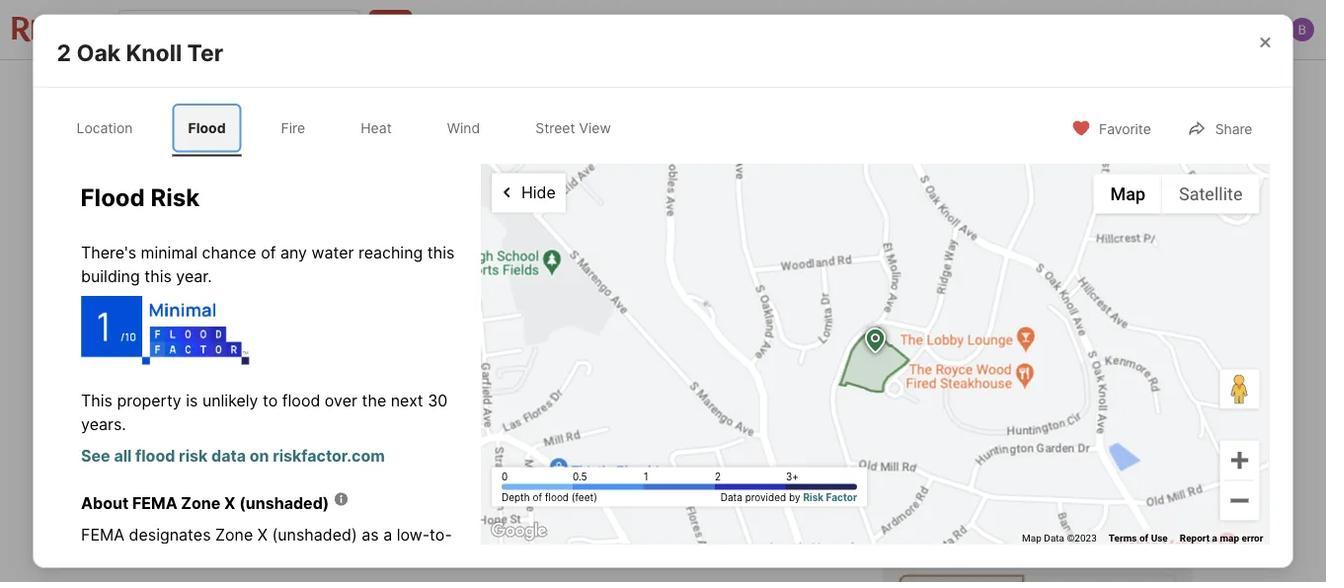 Task type: describe. For each thing, give the bounding box(es) containing it.
wednesday
[[1093, 534, 1156, 546]]

a inside fema designates zone x (unshaded) as a low-to- moderate flood area. in this zone, the risk of flooding is reduced, but not completely removed.
[[383, 525, 392, 544]]

premier
[[1042, 446, 1102, 466]]

zone,
[[290, 548, 331, 568]]

tab list for x-out
[[134, 60, 790, 112]]

sale & tax history tab
[[521, 64, 679, 112]]

previous image
[[891, 497, 923, 529]]

flood inside fema designates zone x (unshaded) as a low-to- moderate flood area. in this zone, the risk of flooding is reduced, but not completely removed.
[[157, 548, 195, 568]]

75
[[1093, 362, 1110, 379]]

to-
[[429, 525, 452, 544]]

0 vertical spatial share button
[[1094, 66, 1192, 106]]

favorite button for x-out
[[866, 66, 980, 106]]

75 photos
[[1093, 362, 1160, 379]]

flooding
[[81, 572, 141, 583]]

nov 8 wednesday
[[1093, 478, 1156, 546]]

this
[[81, 390, 112, 410]]

depth of flood (feet)
[[502, 492, 597, 503]]

factor
[[826, 492, 857, 503]]

for sale - active
[[152, 433, 280, 449]]

sale
[[543, 79, 571, 96]]

0
[[502, 471, 508, 483]]

see all flood risk data on riskfactor.com
[[81, 446, 385, 465]]

property
[[395, 79, 452, 96]]

agent
[[1106, 446, 1151, 466]]

7 for 7 tuesday
[[1005, 492, 1027, 535]]

(feet)
[[572, 492, 597, 503]]

water
[[311, 242, 354, 261]]

to
[[262, 390, 277, 410]]

2 for 2 oak knoll ter
[[57, 38, 71, 66]]

building
[[81, 266, 139, 285]]

x for designates
[[257, 525, 267, 544]]

heat
[[361, 119, 392, 136]]

get pre-approved link
[[254, 547, 374, 564]]

pasadena ca 91106
[[257, 469, 410, 488]]

75 photos button
[[1049, 352, 1177, 391]]

baths link
[[506, 545, 549, 564]]

hide
[[521, 183, 556, 202]]

tuesday
[[1005, 534, 1052, 546]]

risk inside fema designates zone x (unshaded) as a low-to- moderate flood area. in this zone, the risk of flooding is reduced, but not completely removed.
[[364, 548, 391, 568]]

hide button
[[492, 173, 566, 213]]

0 vertical spatial fema
[[132, 493, 177, 512]]

2 2 oak knoll ter, pasadena, ca 91106 image from the left
[[667, 116, 926, 407]]

2 oak knoll ter
[[57, 38, 223, 66]]

x-out
[[1032, 79, 1069, 95]]

0 horizontal spatial this
[[144, 266, 171, 285]]

over
[[324, 390, 357, 410]]

data
[[211, 446, 245, 465]]

but
[[233, 572, 257, 583]]

0 vertical spatial data
[[721, 492, 742, 503]]

0 horizontal spatial share
[[1138, 79, 1176, 95]]

year.
[[176, 266, 211, 285]]

location
[[77, 119, 133, 136]]

approved
[[310, 547, 374, 564]]

property details tab
[[373, 64, 521, 112]]

oak
[[76, 38, 121, 66]]

ter
[[187, 38, 223, 66]]

0 vertical spatial risk
[[178, 446, 207, 465]]

user photo image
[[1291, 18, 1314, 41]]

2 option from the left
[[1025, 575, 1177, 583]]

32,644
[[600, 514, 682, 542]]

see all flood risk data on riskfactor.com link
[[81, 446, 385, 465]]

location tab
[[61, 103, 149, 152]]

satellite button
[[1162, 174, 1260, 214]]

nov for 8
[[1093, 478, 1119, 493]]

tour with a redfin premier agent
[[899, 446, 1151, 466]]

map region
[[406, 86, 1326, 583]]

not
[[262, 572, 286, 583]]

is inside fema designates zone x (unshaded) as a low-to- moderate flood area. in this zone, the risk of flooding is reduced, but not completely removed.
[[146, 572, 158, 583]]

provided
[[745, 492, 786, 503]]

of inside fema designates zone x (unshaded) as a low-to- moderate flood area. in this zone, the risk of flooding is reduced, but not completely removed.
[[395, 548, 410, 568]]

on
[[249, 446, 269, 465]]

map
[[1220, 532, 1239, 544]]

©2023
[[1067, 532, 1097, 544]]

/mo
[[225, 547, 250, 564]]

years.
[[81, 414, 126, 433]]

terms of use link
[[1109, 532, 1168, 544]]

favorite for x-out
[[911, 79, 963, 95]]

schools
[[701, 79, 752, 96]]

search
[[195, 79, 243, 96]]

0.5
[[573, 471, 587, 483]]

any
[[280, 242, 307, 261]]

risk factor link
[[803, 492, 857, 503]]

91106
[[366, 469, 410, 488]]

fire tab
[[265, 103, 321, 152]]

tab list for share
[[57, 99, 647, 156]]

7 beds
[[421, 514, 459, 564]]

the inside fema designates zone x (unshaded) as a low-to- moderate flood area. in this zone, the risk of flooding is reduced, but not completely removed.
[[335, 548, 360, 568]]

by
[[789, 492, 800, 503]]

get
[[254, 547, 278, 564]]

City, Address, School, Agent, ZIP search field
[[118, 10, 361, 49]]

favorite button for share
[[1055, 108, 1168, 148]]

15.5 baths
[[506, 514, 553, 564]]

est.
[[134, 547, 158, 564]]

report a map error link
[[1180, 532, 1263, 544]]

7 for 7 beds
[[421, 514, 435, 542]]

pre-
[[281, 547, 310, 564]]

7 tuesday
[[1005, 492, 1052, 546]]



Task type: vqa. For each thing, say whether or not it's contained in the screenshot.
749k
no



Task type: locate. For each thing, give the bounding box(es) containing it.
search link
[[156, 76, 243, 100]]

heat tab
[[345, 103, 408, 152]]

2 nov from the left
[[1093, 478, 1119, 493]]

1 vertical spatial street
[[194, 362, 235, 379]]

terms of use
[[1109, 532, 1168, 544]]

tax
[[588, 79, 608, 96]]

street view down &
[[535, 119, 611, 136]]

2 vertical spatial this
[[259, 548, 286, 568]]

(unshaded) down "pasadena"
[[239, 493, 329, 512]]

flood inside tab
[[188, 119, 226, 136]]

reaching
[[358, 242, 422, 261]]

report
[[1180, 532, 1210, 544]]

data left provided
[[721, 492, 742, 503]]

0 vertical spatial zone
[[181, 493, 220, 512]]

map inside popup button
[[1110, 183, 1146, 204]]

1
[[644, 471, 648, 483]]

of left any
[[260, 242, 275, 261]]

street view up unlikely
[[194, 362, 272, 379]]

1 vertical spatial the
[[335, 548, 360, 568]]

wind tab
[[431, 103, 496, 152]]

(unshaded) inside fema designates zone x (unshaded) as a low-to- moderate flood area. in this zone, the risk of flooding is reduced, but not completely removed.
[[272, 525, 357, 544]]

active
[[231, 433, 280, 449]]

details
[[456, 79, 499, 96]]

0 horizontal spatial street
[[194, 362, 235, 379]]

1 vertical spatial risk
[[364, 548, 391, 568]]

0 vertical spatial map
[[1110, 183, 1146, 204]]

nov for 6
[[918, 478, 945, 493]]

map
[[1110, 183, 1146, 204], [1022, 532, 1042, 544]]

1 nov from the left
[[918, 478, 945, 493]]

option down monday at right
[[899, 575, 1025, 583]]

a
[[976, 446, 985, 466], [383, 525, 392, 544], [1212, 532, 1218, 544]]

0 horizontal spatial 7
[[421, 514, 435, 542]]

street
[[535, 119, 575, 136], [194, 362, 235, 379]]

this inside fema designates zone x (unshaded) as a low-to- moderate flood area. in this zone, the risk of flooding is reduced, but not completely removed.
[[259, 548, 286, 568]]

sale
[[183, 433, 217, 449]]

tab list
[[134, 60, 790, 112], [57, 99, 647, 156]]

zone up /mo
[[215, 525, 253, 544]]

1 vertical spatial favorite
[[1099, 120, 1151, 137]]

1 horizontal spatial 2 oak knoll ter, pasadena, ca 91106 image
[[667, 116, 926, 407]]

out
[[1046, 79, 1069, 95]]

(unshaded) for about fema zone x (unshaded)
[[239, 493, 329, 512]]

None button
[[911, 471, 991, 554], [999, 471, 1078, 554], [1086, 471, 1165, 554], [911, 471, 991, 554], [999, 471, 1078, 554], [1086, 471, 1165, 554]]

google image
[[486, 519, 552, 544]]

active link
[[231, 433, 280, 449]]

map entry image
[[721, 431, 853, 562]]

0 horizontal spatial is
[[146, 572, 158, 583]]

0 vertical spatial favorite
[[911, 79, 963, 95]]

nov inside nov 6 monday
[[918, 478, 945, 493]]

pasadena
[[257, 469, 331, 488]]

street view
[[535, 119, 611, 136], [194, 362, 272, 379]]

street view tab
[[520, 103, 627, 152]]

3+
[[786, 471, 799, 483]]

1 vertical spatial 2
[[715, 471, 721, 483]]

is inside this property is unlikely to flood over the next 30 years.
[[185, 390, 197, 410]]

see
[[81, 446, 110, 465]]

map data ©2023
[[1022, 532, 1097, 544]]

1 horizontal spatial share
[[1215, 120, 1253, 137]]

overview
[[287, 79, 351, 96]]

32,644 sq ft
[[600, 514, 682, 564]]

nov
[[918, 478, 945, 493], [1093, 478, 1119, 493]]

flood down designates
[[157, 548, 195, 568]]

0 horizontal spatial map
[[1022, 532, 1042, 544]]

as
[[361, 525, 378, 544]]

0 horizontal spatial fema
[[81, 525, 124, 544]]

risk up minimal
[[151, 183, 200, 212]]

7
[[1005, 492, 1027, 535], [421, 514, 435, 542]]

is left unlikely
[[185, 390, 197, 410]]

share button right out
[[1094, 66, 1192, 106]]

0 vertical spatial favorite button
[[866, 66, 980, 106]]

2 right 1
[[715, 471, 721, 483]]

of left use
[[1140, 532, 1149, 544]]

x up get
[[257, 525, 267, 544]]

1 horizontal spatial flood
[[188, 119, 226, 136]]

tab list down overview
[[57, 99, 647, 156]]

this property is unlikely to flood over the next 30 years.
[[81, 390, 447, 433]]

the inside this property is unlikely to flood over the next 30 years.
[[361, 390, 386, 410]]

view down sale & tax history tab at the top
[[579, 119, 611, 136]]

1 horizontal spatial favorite button
[[1055, 108, 1168, 148]]

map left satellite popup button
[[1110, 183, 1146, 204]]

next
[[390, 390, 423, 410]]

2 oak knoll ter dialog
[[33, 15, 1326, 583]]

0 vertical spatial x
[[224, 493, 235, 512]]

$36,500,000 est. $264,788 /mo get pre-approved
[[134, 514, 374, 564]]

flood risk
[[81, 183, 200, 212]]

history
[[612, 79, 657, 96]]

1 horizontal spatial risk
[[803, 492, 824, 503]]

$264,788
[[162, 547, 225, 564]]

report a map error
[[1180, 532, 1263, 544]]

all
[[113, 446, 131, 465]]

x for fema
[[224, 493, 235, 512]]

1 vertical spatial map
[[1022, 532, 1042, 544]]

nov inside nov 8 wednesday
[[1093, 478, 1119, 493]]

1 horizontal spatial the
[[361, 390, 386, 410]]

1 horizontal spatial fema
[[132, 493, 177, 512]]

1 vertical spatial (unshaded)
[[272, 525, 357, 544]]

share
[[1138, 79, 1176, 95], [1215, 120, 1253, 137]]

0 horizontal spatial x
[[224, 493, 235, 512]]

tab list containing search
[[134, 60, 790, 112]]

monday
[[918, 534, 963, 546]]

a right with in the bottom of the page
[[976, 446, 985, 466]]

nov down agent
[[1093, 478, 1119, 493]]

1 vertical spatial share
[[1215, 120, 1253, 137]]

with
[[938, 446, 972, 466]]

of up removed.
[[395, 548, 410, 568]]

1 vertical spatial this
[[144, 266, 171, 285]]

fema up designates
[[132, 493, 177, 512]]

flood for flood risk
[[81, 183, 145, 212]]

property details
[[395, 79, 499, 96]]

risk left -
[[178, 446, 207, 465]]

chance
[[202, 242, 256, 261]]

this up not
[[259, 548, 286, 568]]

terms
[[1109, 532, 1137, 544]]

7 up beds
[[421, 514, 435, 542]]

1 option from the left
[[899, 575, 1025, 583]]

0 horizontal spatial street view
[[194, 362, 272, 379]]

0 vertical spatial street view
[[535, 119, 611, 136]]

0 vertical spatial flood
[[188, 119, 226, 136]]

2 oak knoll ter element
[[57, 15, 247, 67]]

0 vertical spatial view
[[579, 119, 611, 136]]

x
[[224, 493, 235, 512], [257, 525, 267, 544]]

tour
[[899, 446, 934, 466]]

0 horizontal spatial favorite button
[[866, 66, 980, 106]]

0 horizontal spatial 2 oak knoll ter, pasadena, ca 91106 image
[[134, 116, 659, 407]]

removed.
[[377, 572, 447, 583]]

menu bar inside 2 oak knoll ter dialog
[[1094, 174, 1260, 214]]

1 vertical spatial favorite button
[[1055, 108, 1168, 148]]

2 left oak
[[57, 38, 71, 66]]

street view inside button
[[194, 362, 272, 379]]

0 horizontal spatial the
[[335, 548, 360, 568]]

1 vertical spatial is
[[146, 572, 158, 583]]

0 vertical spatial risk
[[151, 183, 200, 212]]

0 horizontal spatial risk
[[178, 446, 207, 465]]

designates
[[128, 525, 210, 544]]

0 vertical spatial the
[[361, 390, 386, 410]]

0 horizontal spatial data
[[721, 492, 742, 503]]

1 vertical spatial data
[[1044, 532, 1065, 544]]

moderate
[[81, 548, 152, 568]]

0 vertical spatial 2
[[57, 38, 71, 66]]

x-
[[1032, 79, 1046, 95]]

flood right to
[[282, 390, 320, 410]]

0 vertical spatial share
[[1138, 79, 1176, 95]]

0 vertical spatial street
[[535, 119, 575, 136]]

menu bar containing map
[[1094, 174, 1260, 214]]

view inside button
[[238, 362, 272, 379]]

7 inside 7 beds
[[421, 514, 435, 542]]

1 horizontal spatial 7
[[1005, 492, 1027, 535]]

tab list inside 2 oak knoll ter dialog
[[57, 99, 647, 156]]

0 horizontal spatial nov
[[918, 478, 945, 493]]

favorite inside 2 oak knoll ter dialog
[[1099, 120, 1151, 137]]

flood left (feet)
[[545, 492, 569, 503]]

2 inside 2 oak knoll ter element
[[57, 38, 71, 66]]

1 horizontal spatial x
[[257, 525, 267, 544]]

x inside fema designates zone x (unshaded) as a low-to- moderate flood area. in this zone, the risk of flooding is reduced, but not completely removed.
[[257, 525, 267, 544]]

0 vertical spatial (unshaded)
[[239, 493, 329, 512]]

1 vertical spatial zone
[[215, 525, 253, 544]]

0 horizontal spatial a
[[383, 525, 392, 544]]

risk right by
[[803, 492, 824, 503]]

fema inside fema designates zone x (unshaded) as a low-to- moderate flood area. in this zone, the risk of flooding is reduced, but not completely removed.
[[81, 525, 124, 544]]

completely
[[291, 572, 373, 583]]

is down the est.
[[146, 572, 158, 583]]

1 horizontal spatial is
[[185, 390, 197, 410]]

3 2 oak knoll ter, pasadena, ca 91106 image from the left
[[934, 116, 1192, 407]]

1 vertical spatial fema
[[81, 525, 124, 544]]

flood up there's
[[81, 183, 145, 212]]

fema up moderate
[[81, 525, 124, 544]]

schools tab
[[679, 64, 774, 112]]

0 horizontal spatial 2
[[57, 38, 71, 66]]

0 vertical spatial this
[[427, 242, 454, 261]]

2 horizontal spatial this
[[427, 242, 454, 261]]

1 horizontal spatial view
[[579, 119, 611, 136]]

satellite
[[1179, 183, 1243, 204]]

street view inside tab
[[535, 119, 611, 136]]

error
[[1242, 532, 1263, 544]]

$36,500,000
[[134, 514, 283, 542]]

1 horizontal spatial risk
[[364, 548, 391, 568]]

flood right all
[[135, 446, 175, 465]]

for
[[152, 433, 179, 449]]

2 oak knoll ter, pasadena, ca 91106 image
[[134, 116, 659, 407], [667, 116, 926, 407], [934, 116, 1192, 407]]

map for map
[[1110, 183, 1146, 204]]

fema designates zone x (unshaded) as a low-to- moderate flood area. in this zone, the risk of flooding is reduced, but not completely removed.
[[81, 525, 452, 583]]

0 horizontal spatial risk
[[151, 183, 200, 212]]

flood for flood
[[188, 119, 226, 136]]

1 vertical spatial x
[[257, 525, 267, 544]]

wind
[[447, 119, 480, 136]]

the left next
[[361, 390, 386, 410]]

in
[[241, 548, 254, 568]]

street inside button
[[194, 362, 235, 379]]

1 horizontal spatial street
[[535, 119, 575, 136]]

1 horizontal spatial favorite
[[1099, 120, 1151, 137]]

&
[[575, 79, 584, 96]]

1 horizontal spatial nov
[[1093, 478, 1119, 493]]

depth
[[502, 492, 530, 503]]

overview tab
[[265, 64, 373, 112]]

view
[[579, 119, 611, 136], [238, 362, 272, 379]]

unlikely
[[202, 390, 258, 410]]

x-out button
[[987, 66, 1086, 106]]

1 horizontal spatial this
[[259, 548, 286, 568]]

7 down redfin on the right
[[1005, 492, 1027, 535]]

zone for designates
[[215, 525, 253, 544]]

1 horizontal spatial street view
[[535, 119, 611, 136]]

flood inside this property is unlikely to flood over the next 30 years.
[[282, 390, 320, 410]]

sq
[[600, 545, 620, 564]]

use
[[1151, 532, 1168, 544]]

tab list up wind
[[134, 60, 790, 112]]

zone for fema
[[181, 493, 220, 512]]

there's minimal chance of any water reaching this building this year.
[[81, 242, 454, 285]]

view up to
[[238, 362, 272, 379]]

flood down the search link
[[188, 119, 226, 136]]

street view button
[[150, 352, 289, 391]]

favorite for share
[[1099, 120, 1151, 137]]

tab list containing location
[[57, 99, 647, 156]]

1 vertical spatial risk
[[803, 492, 824, 503]]

6
[[918, 492, 942, 535]]

minimal
[[140, 242, 197, 261]]

a right as
[[383, 525, 392, 544]]

of right 'depth'
[[533, 492, 542, 503]]

1 horizontal spatial a
[[976, 446, 985, 466]]

redfin
[[988, 446, 1038, 466]]

1 vertical spatial share button
[[1171, 108, 1269, 148]]

x up $36,500,000
[[224, 493, 235, 512]]

flood tab
[[172, 103, 242, 152]]

nov down tour
[[918, 478, 945, 493]]

risk down as
[[364, 548, 391, 568]]

0 horizontal spatial view
[[238, 362, 272, 379]]

the up completely
[[335, 548, 360, 568]]

data left ©2023
[[1044, 532, 1065, 544]]

(unshaded) up get pre-approved link
[[272, 525, 357, 544]]

about
[[81, 493, 128, 512]]

1 horizontal spatial data
[[1044, 532, 1065, 544]]

1 vertical spatial view
[[238, 362, 272, 379]]

list box
[[899, 575, 1177, 583]]

street inside tab
[[535, 119, 575, 136]]

8
[[1093, 492, 1116, 535]]

option down ©2023
[[1025, 575, 1177, 583]]

fire
[[281, 119, 305, 136]]

1 horizontal spatial map
[[1110, 183, 1146, 204]]

1 vertical spatial street view
[[194, 362, 272, 379]]

view inside tab
[[579, 119, 611, 136]]

0 horizontal spatial favorite
[[911, 79, 963, 95]]

map for map data ©2023
[[1022, 532, 1042, 544]]

7 inside 7 tuesday
[[1005, 492, 1027, 535]]

next image
[[1153, 497, 1185, 529]]

map left ©2023
[[1022, 532, 1042, 544]]

sale & tax history
[[543, 79, 657, 96]]

this down minimal
[[144, 266, 171, 285]]

-
[[221, 433, 227, 449]]

of inside there's minimal chance of any water reaching this building this year.
[[260, 242, 275, 261]]

1 2 oak knoll ter, pasadena, ca 91106 image from the left
[[134, 116, 659, 407]]

zone up $36,500,000
[[181, 493, 220, 512]]

0 horizontal spatial flood
[[81, 183, 145, 212]]

riskfactor.com
[[272, 446, 385, 465]]

1 vertical spatial flood
[[81, 183, 145, 212]]

street up unlikely
[[194, 362, 235, 379]]

share button up satellite popup button
[[1171, 108, 1269, 148]]

this right reaching
[[427, 242, 454, 261]]

map button
[[1094, 174, 1162, 214]]

15.5
[[506, 514, 553, 542]]

2 horizontal spatial 2 oak knoll ter, pasadena, ca 91106 image
[[934, 116, 1192, 407]]

menu bar
[[1094, 174, 1260, 214]]

1 horizontal spatial 2
[[715, 471, 721, 483]]

zone inside fema designates zone x (unshaded) as a low-to- moderate flood area. in this zone, the risk of flooding is reduced, but not completely removed.
[[215, 525, 253, 544]]

street down sale
[[535, 119, 575, 136]]

ca
[[340, 469, 362, 488]]

option
[[899, 575, 1025, 583], [1025, 575, 1177, 583]]

(unshaded) for fema designates zone x (unshaded) as a low-to- moderate flood area. in this zone, the risk of flooding is reduced, but not completely removed.
[[272, 525, 357, 544]]

a left the map
[[1212, 532, 1218, 544]]

the
[[361, 390, 386, 410], [335, 548, 360, 568]]

2 horizontal spatial a
[[1212, 532, 1218, 544]]

0 vertical spatial is
[[185, 390, 197, 410]]

2 for 2
[[715, 471, 721, 483]]

baths
[[506, 545, 549, 564]]

low-
[[396, 525, 429, 544]]

share inside 2 oak knoll ter dialog
[[1215, 120, 1253, 137]]



